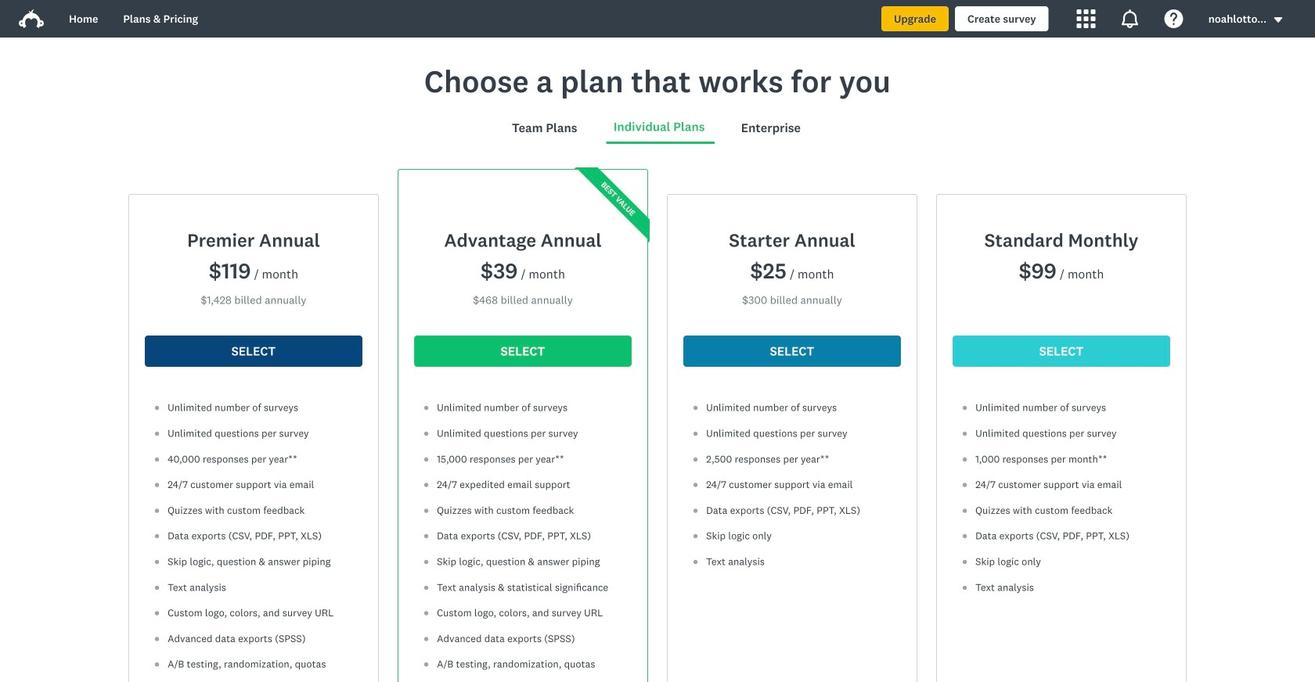 Task type: describe. For each thing, give the bounding box(es) containing it.
notification center icon image
[[1121, 9, 1140, 28]]



Task type: locate. For each thing, give the bounding box(es) containing it.
dropdown arrow icon image
[[1273, 14, 1284, 25], [1275, 17, 1283, 23]]

2 brand logo image from the top
[[19, 9, 44, 28]]

1 brand logo image from the top
[[19, 6, 44, 31]]

help icon image
[[1165, 9, 1184, 28]]

products icon image
[[1077, 9, 1096, 28], [1077, 9, 1096, 28]]

brand logo image
[[19, 6, 44, 31], [19, 9, 44, 28]]



Task type: vqa. For each thing, say whether or not it's contained in the screenshot.
SurveyMonkey Logo
no



